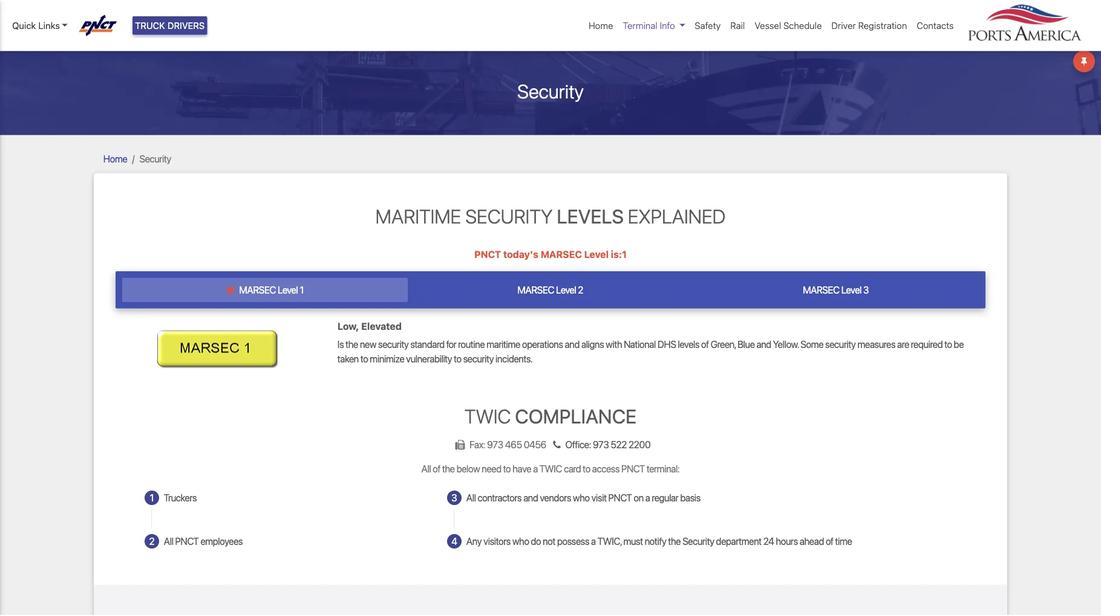 Task type: vqa. For each thing, say whether or not it's contained in the screenshot.
24
yes



Task type: describe. For each thing, give the bounding box(es) containing it.
vendors
[[540, 493, 571, 504]]

0 horizontal spatial twic
[[465, 405, 511, 428]]

have
[[513, 464, 531, 475]]

vulnerability
[[406, 353, 452, 365]]

is the new security standard for routine maritime operations and aligns with national dhs levels of green, blue and yellow. some security measures are required to be taken to minimize vulnerability to security incidents.
[[338, 339, 964, 365]]

terminal info
[[623, 20, 675, 31]]

regular
[[652, 493, 679, 504]]

some
[[801, 339, 824, 350]]

maritime
[[376, 205, 461, 228]]

0456
[[524, 440, 547, 451]]

info
[[660, 20, 675, 31]]

marsec for marsec level 2
[[518, 285, 554, 296]]

vessel
[[755, 20, 781, 31]]

minimize
[[370, 353, 404, 365]]

standard
[[411, 339, 445, 350]]

2 inside marsec level 2 link
[[578, 285, 583, 296]]

links
[[38, 20, 60, 31]]

levels inside is the new security standard for routine maritime operations and aligns with national dhs levels of green, blue and yellow. some security measures are required to be taken to minimize vulnerability to security incidents.
[[678, 339, 700, 350]]

hours
[[776, 536, 798, 548]]

on
[[634, 493, 644, 504]]

contacts link
[[912, 14, 959, 37]]

24
[[764, 536, 774, 548]]

973 for office:
[[593, 440, 609, 451]]

terminal:
[[647, 464, 680, 475]]

rail
[[731, 20, 745, 31]]

marsec level 3 link
[[693, 278, 979, 303]]

2 vertical spatial a
[[591, 536, 596, 548]]

pnct today's marsec level is:1
[[474, 249, 627, 260]]

marsec level 1
[[238, 285, 304, 296]]

terminal
[[623, 20, 658, 31]]

maritime
[[487, 339, 520, 350]]

truck drivers link
[[133, 16, 207, 35]]

marsec level 2
[[518, 285, 583, 296]]

quick links
[[12, 20, 60, 31]]

pnct down 2200
[[622, 464, 645, 475]]

marsec level 1 link
[[122, 278, 408, 303]]

low, elevated
[[338, 321, 402, 332]]

all pnct employees
[[164, 536, 243, 548]]

marsec level 3
[[803, 285, 869, 296]]

need
[[482, 464, 502, 475]]

truck
[[135, 20, 165, 31]]

0 horizontal spatial 3
[[452, 493, 457, 504]]

0 horizontal spatial who
[[513, 536, 529, 548]]

to left be
[[945, 339, 952, 350]]

2 horizontal spatial security
[[825, 339, 856, 350]]

465
[[505, 440, 522, 451]]

0 horizontal spatial security
[[378, 339, 409, 350]]

maritime security levels explained
[[376, 205, 726, 228]]

0 horizontal spatial and
[[524, 493, 538, 504]]

yellow.
[[773, 339, 799, 350]]

rail link
[[726, 14, 750, 37]]

0 horizontal spatial 2
[[149, 536, 155, 548]]

3 inside marsec level 3 link
[[864, 285, 869, 296]]

schedule
[[784, 20, 822, 31]]

safety
[[695, 20, 721, 31]]

national
[[624, 339, 656, 350]]

today's
[[503, 249, 539, 260]]

all of the below need to have a twic card to access pnct terminal:
[[422, 464, 680, 475]]

is
[[338, 339, 344, 350]]

1 horizontal spatial and
[[565, 339, 580, 350]]

2200
[[629, 440, 651, 451]]

are
[[897, 339, 909, 350]]

marsec for marsec level 1
[[239, 285, 276, 296]]

2 vertical spatial of
[[826, 536, 834, 548]]

dhs
[[658, 339, 676, 350]]

blue
[[738, 339, 755, 350]]

of inside is the new security standard for routine maritime operations and aligns with national dhs levels of green, blue and yellow. some security measures are required to be taken to minimize vulnerability to security incidents.
[[701, 339, 709, 350]]

1 inside tab list
[[300, 285, 304, 296]]

incidents.
[[496, 353, 533, 365]]

quick links link
[[12, 19, 68, 32]]

1 vertical spatial 1
[[150, 493, 154, 504]]

possess
[[557, 536, 589, 548]]

employees
[[201, 536, 243, 548]]

any visitors who do not possess a twic, must notify the security department 24 hours ahead of time
[[467, 536, 852, 548]]

must
[[624, 536, 643, 548]]

registration
[[858, 20, 907, 31]]

required
[[911, 339, 943, 350]]

office: 973 522 2200 link
[[548, 440, 651, 451]]



Task type: locate. For each thing, give the bounding box(es) containing it.
security right the some
[[825, 339, 856, 350]]

0 vertical spatial a
[[533, 464, 538, 475]]

and right blue at bottom right
[[757, 339, 771, 350]]

notify
[[645, 536, 667, 548]]

1 vertical spatial home
[[103, 153, 127, 165]]

1 vertical spatial the
[[442, 464, 455, 475]]

1 horizontal spatial 1
[[300, 285, 304, 296]]

the right notify in the right bottom of the page
[[668, 536, 681, 548]]

who
[[573, 493, 590, 504], [513, 536, 529, 548]]

visitors
[[484, 536, 511, 548]]

0 horizontal spatial of
[[433, 464, 441, 475]]

of left "time" at the bottom right of the page
[[826, 536, 834, 548]]

3 up measures
[[864, 285, 869, 296]]

is:1
[[611, 249, 627, 260]]

all for all pnct employees
[[164, 536, 174, 548]]

for
[[446, 339, 456, 350]]

driver
[[832, 20, 856, 31]]

be
[[954, 339, 964, 350]]

basis
[[680, 493, 701, 504]]

and left aligns
[[565, 339, 580, 350]]

the inside is the new security standard for routine maritime operations and aligns with national dhs levels of green, blue and yellow. some security measures are required to be taken to minimize vulnerability to security incidents.
[[346, 339, 358, 350]]

home link
[[584, 14, 618, 37], [103, 153, 127, 165]]

0 horizontal spatial 1
[[150, 493, 154, 504]]

do
[[531, 536, 541, 548]]

drivers
[[168, 20, 205, 31]]

1 horizontal spatial home link
[[584, 14, 618, 37]]

to right card
[[583, 464, 591, 475]]

elevated
[[361, 321, 402, 332]]

0 vertical spatial who
[[573, 493, 590, 504]]

who left do
[[513, 536, 529, 548]]

taken
[[338, 353, 359, 365]]

0 horizontal spatial all
[[164, 536, 174, 548]]

of left "below"
[[433, 464, 441, 475]]

operations
[[522, 339, 563, 350]]

green,
[[711, 339, 736, 350]]

973
[[487, 440, 503, 451], [593, 440, 609, 451]]

0 vertical spatial the
[[346, 339, 358, 350]]

1 vertical spatial levels
[[678, 339, 700, 350]]

1 horizontal spatial who
[[573, 493, 590, 504]]

quick
[[12, 20, 36, 31]]

all contractors and vendors who visit pnct on a regular basis
[[467, 493, 701, 504]]

pnct left employees
[[175, 536, 199, 548]]

a
[[533, 464, 538, 475], [646, 493, 650, 504], [591, 536, 596, 548]]

access
[[592, 464, 620, 475]]

with
[[606, 339, 622, 350]]

security
[[517, 80, 584, 103], [140, 153, 171, 165], [465, 205, 553, 228], [683, 536, 714, 548]]

1 horizontal spatial security
[[463, 353, 494, 365]]

0 vertical spatial all
[[422, 464, 431, 475]]

phone image
[[548, 441, 566, 450]]

card
[[564, 464, 581, 475]]

1 vertical spatial 2
[[149, 536, 155, 548]]

driver registration
[[832, 20, 907, 31]]

1 vertical spatial of
[[433, 464, 441, 475]]

aligns
[[582, 339, 604, 350]]

1 horizontal spatial a
[[591, 536, 596, 548]]

not
[[543, 536, 556, 548]]

1 vertical spatial twic
[[540, 464, 562, 475]]

all down truckers
[[164, 536, 174, 548]]

twic up the fax:
[[465, 405, 511, 428]]

973 for fax:
[[487, 440, 503, 451]]

contractors
[[478, 493, 522, 504]]

level for marsec level 1
[[278, 285, 298, 296]]

and
[[565, 339, 580, 350], [757, 339, 771, 350], [524, 493, 538, 504]]

level for marsec level 2
[[556, 285, 576, 296]]

compliance
[[515, 405, 637, 428]]

twic compliance
[[465, 405, 637, 428]]

level for marsec level 3
[[842, 285, 862, 296]]

1 vertical spatial 3
[[452, 493, 457, 504]]

twic left card
[[540, 464, 562, 475]]

contacts
[[917, 20, 954, 31]]

and left vendors
[[524, 493, 538, 504]]

1 vertical spatial who
[[513, 536, 529, 548]]

a right on
[[646, 493, 650, 504]]

0 horizontal spatial home link
[[103, 153, 127, 165]]

2
[[578, 285, 583, 296], [149, 536, 155, 548]]

all for all of the below need to have a twic card to access pnct terminal:
[[422, 464, 431, 475]]

the right is
[[346, 339, 358, 350]]

office:
[[566, 440, 591, 451]]

below
[[457, 464, 480, 475]]

to down for
[[454, 353, 462, 365]]

1
[[300, 285, 304, 296], [150, 493, 154, 504]]

1 vertical spatial a
[[646, 493, 650, 504]]

0 vertical spatial 2
[[578, 285, 583, 296]]

routine
[[458, 339, 485, 350]]

1 vertical spatial all
[[467, 493, 476, 504]]

home
[[589, 20, 613, 31], [103, 153, 127, 165]]

0 horizontal spatial home
[[103, 153, 127, 165]]

1 horizontal spatial twic
[[540, 464, 562, 475]]

2 973 from the left
[[593, 440, 609, 451]]

2 down the pnct today's marsec level is:1
[[578, 285, 583, 296]]

0 vertical spatial home
[[589, 20, 613, 31]]

1 horizontal spatial all
[[422, 464, 431, 475]]

driver registration link
[[827, 14, 912, 37]]

level
[[584, 249, 609, 260], [278, 285, 298, 296], [556, 285, 576, 296], [842, 285, 862, 296]]

1 horizontal spatial 2
[[578, 285, 583, 296]]

security down routine
[[463, 353, 494, 365]]

low,
[[338, 321, 359, 332]]

2 horizontal spatial a
[[646, 493, 650, 504]]

to down new
[[361, 353, 368, 365]]

to left 'have' on the bottom left of page
[[503, 464, 511, 475]]

truck drivers
[[135, 20, 205, 31]]

1 horizontal spatial 3
[[864, 285, 869, 296]]

explained
[[628, 205, 726, 228]]

security up minimize
[[378, 339, 409, 350]]

0 horizontal spatial a
[[533, 464, 538, 475]]

0 vertical spatial twic
[[465, 405, 511, 428]]

1 973 from the left
[[487, 440, 503, 451]]

the left "below"
[[442, 464, 455, 475]]

all for all contractors and vendors who visit pnct on a regular basis
[[467, 493, 476, 504]]

security
[[378, 339, 409, 350], [825, 339, 856, 350], [463, 353, 494, 365]]

to
[[945, 339, 952, 350], [361, 353, 368, 365], [454, 353, 462, 365], [503, 464, 511, 475], [583, 464, 591, 475]]

all left contractors
[[467, 493, 476, 504]]

2 vertical spatial all
[[164, 536, 174, 548]]

twic,
[[598, 536, 622, 548]]

973 right the fax:
[[487, 440, 503, 451]]

time
[[835, 536, 852, 548]]

measures
[[858, 339, 896, 350]]

1 horizontal spatial the
[[442, 464, 455, 475]]

levels right dhs
[[678, 339, 700, 350]]

973 left "522"
[[593, 440, 609, 451]]

marsec
[[541, 249, 582, 260], [239, 285, 276, 296], [518, 285, 554, 296], [803, 285, 840, 296]]

0 horizontal spatial levels
[[557, 205, 624, 228]]

a right 'have' on the bottom left of page
[[533, 464, 538, 475]]

tab list containing marsec level 1
[[116, 272, 986, 309]]

2 horizontal spatial all
[[467, 493, 476, 504]]

2 horizontal spatial of
[[826, 536, 834, 548]]

0 horizontal spatial 973
[[487, 440, 503, 451]]

1 horizontal spatial 973
[[593, 440, 609, 451]]

tab list
[[116, 272, 986, 309]]

1 vertical spatial home link
[[103, 153, 127, 165]]

0 vertical spatial of
[[701, 339, 709, 350]]

pnct left today's
[[474, 249, 501, 260]]

levels
[[557, 205, 624, 228], [678, 339, 700, 350]]

0 vertical spatial 3
[[864, 285, 869, 296]]

of left green,
[[701, 339, 709, 350]]

2 vertical spatial the
[[668, 536, 681, 548]]

twic
[[465, 405, 511, 428], [540, 464, 562, 475]]

3 down "below"
[[452, 493, 457, 504]]

any
[[467, 536, 482, 548]]

2 left all pnct employees
[[149, 536, 155, 548]]

0 vertical spatial home link
[[584, 14, 618, 37]]

department
[[716, 536, 762, 548]]

ahead
[[800, 536, 824, 548]]

marsec for marsec level 3
[[803, 285, 840, 296]]

of
[[701, 339, 709, 350], [433, 464, 441, 475], [826, 536, 834, 548]]

0 vertical spatial 1
[[300, 285, 304, 296]]

terminal info link
[[618, 14, 690, 37]]

visit
[[592, 493, 607, 504]]

all
[[422, 464, 431, 475], [467, 493, 476, 504], [164, 536, 174, 548]]

levels up is:1
[[557, 205, 624, 228]]

2 horizontal spatial the
[[668, 536, 681, 548]]

pnct left on
[[609, 493, 632, 504]]

1 horizontal spatial home
[[589, 20, 613, 31]]

new
[[360, 339, 376, 350]]

office: 973 522 2200
[[566, 440, 651, 451]]

2 horizontal spatial and
[[757, 339, 771, 350]]

vessel schedule link
[[750, 14, 827, 37]]

0 horizontal spatial the
[[346, 339, 358, 350]]

fax: 973 465 0456
[[470, 440, 548, 451]]

vessel schedule
[[755, 20, 822, 31]]

a left twic,
[[591, 536, 596, 548]]

522
[[611, 440, 627, 451]]

1 horizontal spatial levels
[[678, 339, 700, 350]]

who left 'visit'
[[573, 493, 590, 504]]

fax:
[[470, 440, 485, 451]]

0 vertical spatial levels
[[557, 205, 624, 228]]

all left "below"
[[422, 464, 431, 475]]

truckers
[[164, 493, 197, 504]]

1 horizontal spatial of
[[701, 339, 709, 350]]



